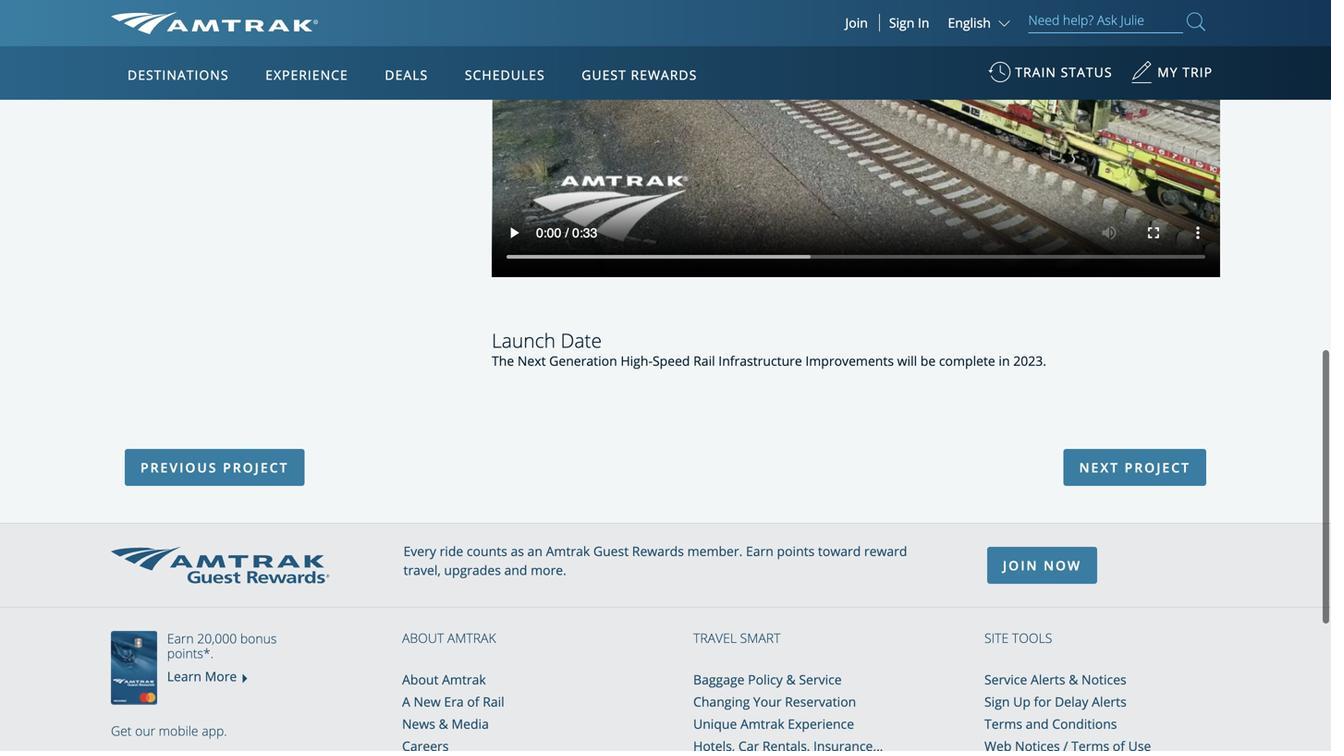 Task type: locate. For each thing, give the bounding box(es) containing it.
train status link
[[989, 55, 1113, 100]]

previous
[[141, 459, 218, 476]]

1 about from the top
[[402, 630, 444, 647]]

alerts up for
[[1031, 671, 1066, 689]]

join button
[[835, 14, 880, 31]]

1 vertical spatial rail
[[483, 693, 505, 711]]

destinations
[[128, 66, 229, 84]]

as
[[511, 543, 524, 561]]

english button
[[948, 14, 1015, 31]]

launch date the next generation high-speed rail infrastructure improvements will be complete in 2023.
[[492, 327, 1047, 370]]

about up about amtrak link
[[402, 630, 444, 647]]

service up reservation
[[799, 671, 842, 689]]

member.
[[688, 543, 743, 561]]

amtrak
[[546, 543, 590, 561], [448, 630, 496, 647], [442, 671, 486, 689], [741, 716, 785, 733]]

service up up
[[985, 671, 1028, 689]]

experience inside popup button
[[266, 66, 348, 84]]

amtrak up of
[[442, 671, 486, 689]]

earn left 20,000
[[167, 630, 194, 648]]

1 vertical spatial next
[[1080, 459, 1120, 476]]

sign in button
[[889, 14, 930, 31]]

0 vertical spatial and
[[504, 562, 528, 579]]

guest inside popup button
[[582, 66, 627, 84]]

application
[[180, 154, 624, 413]]

0 vertical spatial about
[[402, 630, 444, 647]]

changing your reservation link
[[694, 693, 857, 711]]

baggage policy & service changing your reservation unique amtrak experience
[[694, 671, 857, 733]]

& inside service alerts & notices sign up for delay alerts terms and conditions
[[1069, 671, 1079, 689]]

0 horizontal spatial &
[[439, 716, 448, 733]]

1 vertical spatial and
[[1026, 716, 1049, 733]]

bonus
[[240, 630, 277, 648]]

policy
[[748, 671, 783, 689]]

site
[[985, 630, 1009, 647]]

rail right speed
[[694, 353, 715, 370]]

0 vertical spatial next
[[518, 353, 546, 370]]

sign
[[889, 14, 915, 31], [985, 693, 1010, 711]]

0 vertical spatial rail
[[694, 353, 715, 370]]

1 horizontal spatial join
[[1003, 557, 1039, 575]]

guest rewards
[[582, 66, 698, 84]]

mobile
[[159, 722, 198, 740]]

amtrak inside about amtrak a new era of rail news & media
[[442, 671, 486, 689]]

tools
[[1012, 630, 1053, 647]]

1 service from the left
[[799, 671, 842, 689]]

date
[[561, 327, 602, 354]]

service inside service alerts & notices sign up for delay alerts terms and conditions
[[985, 671, 1028, 689]]

20,000
[[197, 630, 237, 648]]

next left project on the bottom
[[1080, 459, 1120, 476]]

0 horizontal spatial sign
[[889, 14, 915, 31]]

and down as
[[504, 562, 528, 579]]

regions map image
[[180, 154, 624, 413]]

1 vertical spatial earn
[[167, 630, 194, 648]]

unique
[[694, 716, 737, 733]]

about up new
[[402, 671, 439, 689]]

earn inside earn 20,000 bonus points*. learn more
[[167, 630, 194, 648]]

footer
[[0, 523, 1332, 752]]

1 horizontal spatial next
[[1080, 459, 1120, 476]]

sign up 'terms'
[[985, 693, 1010, 711]]

more.
[[531, 562, 567, 579]]

next inside launch date the next generation high-speed rail infrastructure improvements will be complete in 2023.
[[518, 353, 546, 370]]

project
[[223, 459, 289, 476]]

0 vertical spatial experience
[[266, 66, 348, 84]]

1 horizontal spatial service
[[985, 671, 1028, 689]]

1 horizontal spatial rail
[[694, 353, 715, 370]]

rewards
[[631, 66, 698, 84], [632, 543, 684, 561]]

1 horizontal spatial and
[[1026, 716, 1049, 733]]

app.
[[202, 722, 227, 740]]

earn
[[746, 543, 774, 561], [167, 630, 194, 648]]

and inside service alerts & notices sign up for delay alerts terms and conditions
[[1026, 716, 1049, 733]]

trip
[[1183, 63, 1213, 81]]

0 horizontal spatial service
[[799, 671, 842, 689]]

experience button
[[258, 49, 356, 101]]

conditions
[[1053, 716, 1118, 733]]

& down the a new era of rail link
[[439, 716, 448, 733]]

0 horizontal spatial earn
[[167, 630, 194, 648]]

toward
[[818, 543, 861, 561]]

0 horizontal spatial rail
[[483, 693, 505, 711]]

rail right of
[[483, 693, 505, 711]]

terms and conditions link
[[985, 716, 1118, 733]]

about amtrak
[[402, 630, 496, 647]]

rail
[[694, 353, 715, 370], [483, 693, 505, 711]]

next
[[518, 353, 546, 370], [1080, 459, 1120, 476]]

our
[[135, 722, 155, 740]]

2 about from the top
[[402, 671, 439, 689]]

and down for
[[1026, 716, 1049, 733]]

banner
[[0, 0, 1332, 427]]

about amtrak a new era of rail news & media
[[402, 671, 505, 733]]

0 vertical spatial earn
[[746, 543, 774, 561]]

banner containing join
[[0, 0, 1332, 427]]

earn left "points"
[[746, 543, 774, 561]]

amtrak up 'more.'
[[546, 543, 590, 561]]

1 horizontal spatial alerts
[[1092, 693, 1127, 711]]

0 horizontal spatial alerts
[[1031, 671, 1066, 689]]

speed
[[653, 353, 690, 370]]

terms
[[985, 716, 1023, 733]]

alerts down the notices
[[1092, 693, 1127, 711]]

learn more link
[[167, 668, 237, 686]]

guest rewards button
[[575, 49, 705, 101]]

join inside footer
[[1003, 557, 1039, 575]]

amtrak image
[[111, 12, 318, 34]]

about
[[402, 630, 444, 647], [402, 671, 439, 689]]

1 vertical spatial about
[[402, 671, 439, 689]]

join left the now on the right
[[1003, 557, 1039, 575]]

0 vertical spatial alerts
[[1031, 671, 1066, 689]]

join for join now
[[1003, 557, 1039, 575]]

baggage
[[694, 671, 745, 689]]

0 vertical spatial rewards
[[631, 66, 698, 84]]

2 horizontal spatial &
[[1069, 671, 1079, 689]]

Please enter your search item search field
[[1029, 9, 1184, 33]]

travel,
[[404, 562, 441, 579]]

0 vertical spatial guest
[[582, 66, 627, 84]]

0 horizontal spatial and
[[504, 562, 528, 579]]

your
[[754, 693, 782, 711]]

1 vertical spatial alerts
[[1092, 693, 1127, 711]]

1 vertical spatial rewards
[[632, 543, 684, 561]]

& inside about amtrak a new era of rail news & media
[[439, 716, 448, 733]]

my trip button
[[1131, 55, 1213, 100]]

train status
[[1016, 63, 1113, 81]]

rewards inside every ride counts as an amtrak guest rewards member. earn points toward reward travel, upgrades and more.
[[632, 543, 684, 561]]

baggage policy & service link
[[694, 671, 842, 689]]

&
[[786, 671, 796, 689], [1069, 671, 1079, 689], [439, 716, 448, 733]]

learn
[[167, 668, 202, 686]]

about inside about amtrak a new era of rail news & media
[[402, 671, 439, 689]]

english
[[948, 14, 991, 31]]

travel
[[694, 630, 737, 647]]

rail inside about amtrak a new era of rail news & media
[[483, 693, 505, 711]]

join left sign in at right
[[846, 14, 868, 31]]

rewards inside popup button
[[631, 66, 698, 84]]

service
[[799, 671, 842, 689], [985, 671, 1028, 689]]

1 vertical spatial join
[[1003, 557, 1039, 575]]

& up delay
[[1069, 671, 1079, 689]]

earn 20,000 bonus points*. learn more
[[167, 630, 277, 686]]

guest
[[582, 66, 627, 84], [594, 543, 629, 561]]

2 service from the left
[[985, 671, 1028, 689]]

next right the
[[518, 353, 546, 370]]

an
[[528, 543, 543, 561]]

& right policy
[[786, 671, 796, 689]]

0 horizontal spatial experience
[[266, 66, 348, 84]]

and
[[504, 562, 528, 579], [1026, 716, 1049, 733]]

0 horizontal spatial next
[[518, 353, 546, 370]]

delay
[[1055, 693, 1089, 711]]

my
[[1158, 63, 1179, 81]]

amtrak down your
[[741, 716, 785, 733]]

1 horizontal spatial sign
[[985, 693, 1010, 711]]

& inside baggage policy & service changing your reservation unique amtrak experience
[[786, 671, 796, 689]]

join
[[846, 14, 868, 31], [1003, 557, 1039, 575]]

site tools
[[985, 630, 1053, 647]]

next project link
[[1064, 449, 1207, 486]]

1 vertical spatial experience
[[788, 716, 855, 733]]

generation
[[549, 353, 617, 370]]

0 vertical spatial join
[[846, 14, 868, 31]]

& for policy
[[786, 671, 796, 689]]

sign left in
[[889, 14, 915, 31]]

reservation
[[785, 693, 857, 711]]

1 vertical spatial sign
[[985, 693, 1010, 711]]

1 horizontal spatial earn
[[746, 543, 774, 561]]

0 horizontal spatial join
[[846, 14, 868, 31]]

footer containing every ride counts as an amtrak guest rewards member. earn points toward reward travel, upgrades and more.
[[0, 523, 1332, 752]]

1 horizontal spatial &
[[786, 671, 796, 689]]

1 vertical spatial guest
[[594, 543, 629, 561]]

next project
[[1080, 459, 1191, 476]]

1 horizontal spatial experience
[[788, 716, 855, 733]]

amtrak guest rewards image
[[111, 548, 329, 584]]

join for join
[[846, 14, 868, 31]]



Task type: vqa. For each thing, say whether or not it's contained in the screenshot.


Task type: describe. For each thing, give the bounding box(es) containing it.
every
[[404, 543, 436, 561]]

schedules link
[[458, 46, 553, 100]]

sign up for delay alerts link
[[985, 693, 1127, 711]]

every ride counts as an amtrak guest rewards member. earn points toward reward travel, upgrades and more.
[[404, 543, 908, 579]]

& for alerts
[[1069, 671, 1079, 689]]

for
[[1034, 693, 1052, 711]]

high-
[[621, 353, 653, 370]]

amtrak inside every ride counts as an amtrak guest rewards member. earn points toward reward travel, upgrades and more.
[[546, 543, 590, 561]]

get
[[111, 722, 132, 740]]

2023.
[[1014, 353, 1047, 370]]

guest inside every ride counts as an amtrak guest rewards member. earn points toward reward travel, upgrades and more.
[[594, 543, 629, 561]]

join now link
[[988, 547, 1098, 584]]

destinations button
[[120, 49, 236, 101]]

in
[[918, 14, 930, 31]]

more
[[205, 668, 237, 686]]

smart
[[740, 630, 781, 647]]

previous  project
[[141, 459, 289, 476]]

reward
[[865, 543, 908, 561]]

news & media link
[[402, 716, 489, 733]]

and inside every ride counts as an amtrak guest rewards member. earn points toward reward travel, upgrades and more.
[[504, 562, 528, 579]]

project
[[1125, 459, 1191, 476]]

about for about amtrak a new era of rail news & media
[[402, 671, 439, 689]]

new
[[414, 693, 441, 711]]

service inside baggage policy & service changing your reservation unique amtrak experience
[[799, 671, 842, 689]]

changing
[[694, 693, 750, 711]]

next inside 'next project' link
[[1080, 459, 1120, 476]]

notices
[[1082, 671, 1127, 689]]

my trip
[[1158, 63, 1213, 81]]

amtrak inside baggage policy & service changing your reservation unique amtrak experience
[[741, 716, 785, 733]]

join now
[[1003, 557, 1082, 575]]

experience inside baggage policy & service changing your reservation unique amtrak experience
[[788, 716, 855, 733]]

deals button
[[378, 49, 436, 101]]

a
[[402, 693, 410, 711]]

service alerts & notices link
[[985, 671, 1127, 689]]

schedules
[[465, 66, 545, 84]]

points
[[777, 543, 815, 561]]

search icon image
[[1187, 9, 1206, 34]]

infrastructure
[[719, 353, 802, 370]]

rail inside launch date the next generation high-speed rail infrastructure improvements will be complete in 2023.
[[694, 353, 715, 370]]

travel smart
[[694, 630, 781, 647]]

0 vertical spatial sign
[[889, 14, 915, 31]]

service alerts & notices sign up for delay alerts terms and conditions
[[985, 671, 1127, 733]]

now
[[1044, 557, 1082, 575]]

ride
[[440, 543, 464, 561]]

counts
[[467, 543, 508, 561]]

amtrak up about amtrak link
[[448, 630, 496, 647]]

amtrak guest rewards preferred mastercard image
[[111, 631, 166, 705]]

about for about amtrak
[[402, 630, 444, 647]]

will
[[898, 353, 918, 370]]

status
[[1061, 63, 1113, 81]]

in
[[999, 353, 1010, 370]]

unique amtrak experience link
[[694, 716, 855, 733]]

train
[[1016, 63, 1057, 81]]

previous  project link
[[125, 449, 305, 486]]

launch
[[492, 327, 556, 354]]

the
[[492, 353, 514, 370]]

a new era of rail link
[[402, 693, 505, 711]]

deals
[[385, 66, 428, 84]]

of
[[467, 693, 480, 711]]

sign in
[[889, 14, 930, 31]]

up
[[1014, 693, 1031, 711]]

points*.
[[167, 645, 214, 662]]

era
[[444, 693, 464, 711]]

be
[[921, 353, 936, 370]]

sign inside service alerts & notices sign up for delay alerts terms and conditions
[[985, 693, 1010, 711]]

complete
[[939, 353, 996, 370]]

earn inside every ride counts as an amtrak guest rewards member. earn points toward reward travel, upgrades and more.
[[746, 543, 774, 561]]

media
[[452, 716, 489, 733]]

get our mobile app.
[[111, 722, 227, 740]]

upgrades
[[444, 562, 501, 579]]

news
[[402, 716, 436, 733]]



